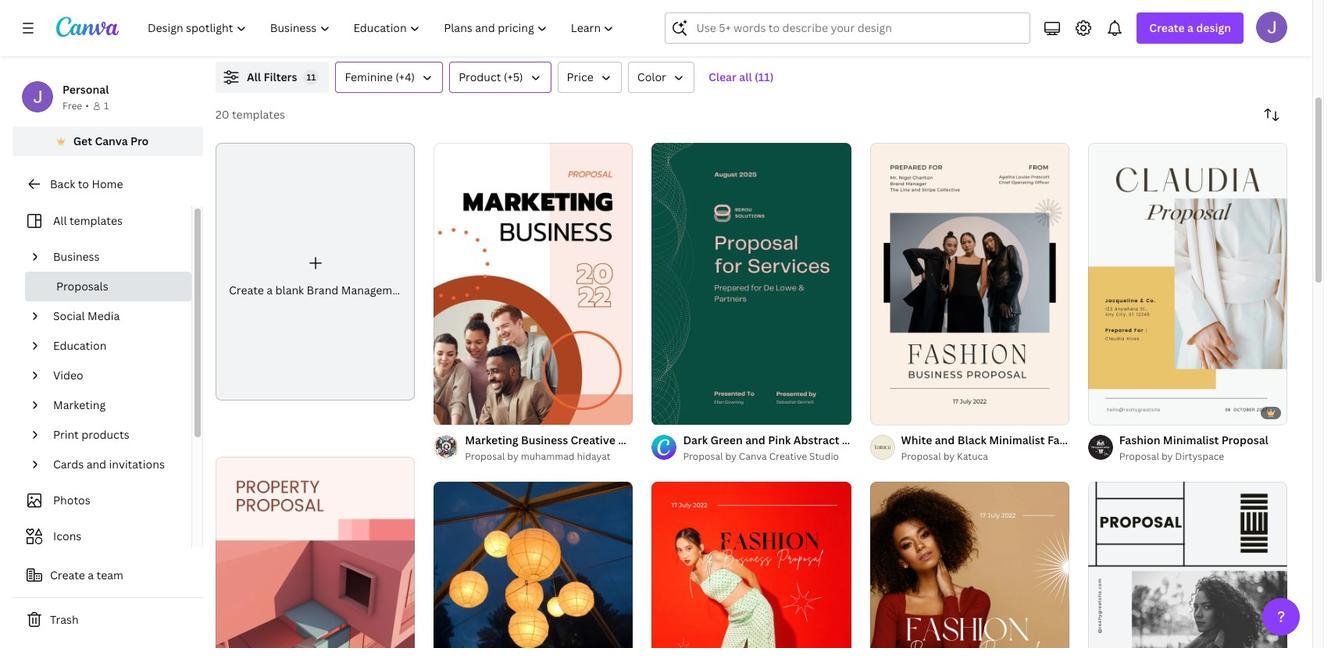 Task type: describe. For each thing, give the bounding box(es) containing it.
and inside marketing business creative pink and orange proposal proposal by muhammad hidayat
[[644, 433, 664, 448]]

invitations
[[109, 457, 165, 472]]

create a blank brand management proposal
[[229, 283, 459, 298]]

photos link
[[22, 486, 182, 516]]

1 right the '•'
[[104, 99, 109, 113]]

business link
[[47, 242, 182, 272]]

katuca
[[957, 450, 988, 463]]

social media link
[[47, 302, 182, 331]]

all filters
[[247, 70, 297, 84]]

of for marketing business creative pink and orange proposal
[[451, 406, 460, 418]]

1 of 10 link
[[652, 143, 851, 425]]

proposal by katuca link
[[901, 449, 1070, 465]]

white
[[901, 433, 932, 448]]

get
[[73, 134, 92, 148]]

dark green and pink abstract tech general proposal image
[[652, 143, 851, 425]]

color button
[[628, 62, 695, 93]]

cards and invitations
[[53, 457, 165, 472]]

education link
[[47, 331, 182, 361]]

fashion inside fashion minimalist proposal proposal by dirtyspace
[[1120, 433, 1161, 448]]

creative inside marketing business creative pink and orange proposal proposal by muhammad hidayat
[[571, 433, 616, 448]]

proposal by muhammad hidayat link
[[465, 449, 633, 465]]

1 of 6 link
[[1088, 143, 1288, 425]]

marketing business creative pink and orange proposal link
[[465, 432, 755, 449]]

1 of 5
[[445, 406, 467, 418]]

dark green and pink abstract tech general proposal proposal by canva creative studio
[[683, 433, 961, 463]]

icons link
[[22, 522, 182, 552]]

pink minimalist modern property proposal image
[[216, 457, 415, 649]]

10
[[680, 406, 691, 418]]

back
[[50, 177, 75, 191]]

education
[[53, 338, 107, 353]]

marketing for marketing
[[53, 398, 106, 413]]

photos
[[53, 493, 90, 508]]

of for fashion minimalist proposal
[[1106, 406, 1114, 418]]

fashion minimalist proposal proposal by dirtyspace
[[1120, 433, 1269, 463]]

(+4)
[[396, 70, 415, 84]]

create a team button
[[13, 560, 203, 591]]

icons
[[53, 529, 81, 544]]

proposal down dark
[[683, 450, 723, 463]]

templates for all templates
[[69, 213, 123, 228]]

and right the cards
[[86, 457, 106, 472]]

(11)
[[755, 70, 774, 84]]

trash
[[50, 613, 79, 627]]

clear all (11)
[[709, 70, 774, 84]]

dark green and pink abstract tech general proposal link
[[683, 432, 961, 449]]

filters
[[264, 70, 297, 84]]

feminine (+4) button
[[336, 62, 443, 93]]

a for design
[[1188, 20, 1194, 35]]

proposal down white
[[901, 450, 941, 463]]

create for create a design
[[1150, 20, 1185, 35]]

1 for marketing
[[445, 406, 449, 418]]

tech
[[842, 433, 867, 448]]

1 of 10
[[663, 406, 691, 418]]

and inside dark green and pink abstract tech general proposal proposal by canva creative studio
[[746, 433, 766, 448]]

11
[[307, 71, 316, 83]]

5
[[462, 406, 467, 418]]

clear
[[709, 70, 737, 84]]

black and white minimal fashion business proposal image
[[1088, 482, 1288, 649]]

20
[[216, 107, 229, 122]]

hidayat
[[577, 450, 611, 463]]

clear all (11) button
[[701, 62, 782, 93]]

white and black minimalist fashion business proposal proposal by katuca
[[901, 433, 1188, 463]]

management
[[341, 283, 410, 298]]

create a design
[[1150, 20, 1231, 35]]

creative inside dark green and pink abstract tech general proposal proposal by canva creative studio
[[769, 450, 807, 463]]

proposal by dirtyspace link
[[1120, 449, 1269, 465]]

print products
[[53, 427, 129, 442]]

print
[[53, 427, 79, 442]]

6
[[1117, 406, 1122, 418]]

proposal up proposal by dirtyspace link
[[1141, 433, 1188, 448]]

2 brand management proposal templates image from the left
[[1052, 0, 1190, 15]]

canva inside get canva pro button
[[95, 134, 128, 148]]

proposal up proposal by canva creative studio link
[[707, 433, 755, 448]]

social
[[53, 309, 85, 323]]

products
[[81, 427, 129, 442]]

business inside white and black minimalist fashion business proposal proposal by katuca
[[1092, 433, 1139, 448]]

design
[[1196, 20, 1231, 35]]

marketing business creative pink and orange proposal proposal by muhammad hidayat
[[465, 433, 755, 463]]

proposal down 5
[[465, 450, 505, 463]]

by inside marketing business creative pink and orange proposal proposal by muhammad hidayat
[[507, 450, 519, 463]]

minimalist inside fashion minimalist proposal proposal by dirtyspace
[[1163, 433, 1219, 448]]

all for all templates
[[53, 213, 67, 228]]

back to home
[[50, 177, 123, 191]]

(+5)
[[504, 70, 523, 84]]

create for create a team
[[50, 568, 85, 583]]

create a blank brand management proposal element
[[216, 143, 459, 401]]

yellow and white minimal photocentric marketing proposal proposal image
[[434, 482, 633, 649]]

•
[[85, 99, 89, 113]]

pro
[[130, 134, 149, 148]]

a for team
[[88, 568, 94, 583]]

brand
[[307, 283, 339, 298]]



Task type: locate. For each thing, give the bounding box(es) containing it.
1 horizontal spatial templates
[[232, 107, 285, 122]]

business down 6
[[1092, 433, 1139, 448]]

0 horizontal spatial canva
[[95, 134, 128, 148]]

0 horizontal spatial fashion
[[1048, 433, 1089, 448]]

canva left pro
[[95, 134, 128, 148]]

to
[[78, 177, 89, 191]]

2 horizontal spatial business
[[1092, 433, 1139, 448]]

proposal by canva creative studio link
[[683, 449, 851, 465]]

creative down "abstract"
[[769, 450, 807, 463]]

and up proposal by canva creative studio link
[[746, 433, 766, 448]]

1 left 5
[[445, 406, 449, 418]]

2 of from the left
[[669, 406, 678, 418]]

1 of 5 link
[[434, 143, 633, 425]]

2 vertical spatial a
[[88, 568, 94, 583]]

1 left 6
[[1099, 406, 1104, 418]]

dirtyspace
[[1175, 450, 1225, 463]]

and left black
[[935, 433, 955, 448]]

2 by from the left
[[725, 450, 737, 463]]

social media
[[53, 309, 120, 323]]

1 photo background minimalist fashion business proposal image from the left
[[652, 482, 851, 649]]

price
[[567, 70, 594, 84]]

1 vertical spatial marketing
[[465, 433, 519, 448]]

0 horizontal spatial minimalist
[[989, 433, 1045, 448]]

feminine
[[345, 70, 393, 84]]

a inside create a blank brand management proposal element
[[267, 283, 273, 298]]

0 vertical spatial creative
[[571, 433, 616, 448]]

1 horizontal spatial all
[[247, 70, 261, 84]]

1 horizontal spatial a
[[267, 283, 273, 298]]

by inside fashion minimalist proposal proposal by dirtyspace
[[1162, 450, 1173, 463]]

0 horizontal spatial marketing
[[53, 398, 106, 413]]

all templates link
[[22, 206, 182, 236]]

marketing for marketing business creative pink and orange proposal proposal by muhammad hidayat
[[465, 433, 519, 448]]

1 horizontal spatial pink
[[768, 433, 791, 448]]

marketing inside marketing business creative pink and orange proposal proposal by muhammad hidayat
[[465, 433, 519, 448]]

1 fashion from the left
[[1048, 433, 1089, 448]]

0 horizontal spatial all
[[53, 213, 67, 228]]

by
[[507, 450, 519, 463], [725, 450, 737, 463], [944, 450, 955, 463], [1162, 450, 1173, 463]]

of left 6
[[1106, 406, 1114, 418]]

1 left 10
[[663, 406, 667, 418]]

muhammad
[[521, 450, 575, 463]]

all templates
[[53, 213, 123, 228]]

of for dark green and pink abstract tech general proposal
[[669, 406, 678, 418]]

1
[[104, 99, 109, 113], [445, 406, 449, 418], [663, 406, 667, 418], [1099, 406, 1104, 418]]

all
[[739, 70, 752, 84]]

1 horizontal spatial marketing
[[465, 433, 519, 448]]

a left blank
[[267, 283, 273, 298]]

2 horizontal spatial a
[[1188, 20, 1194, 35]]

1 vertical spatial a
[[267, 283, 273, 298]]

marketing business creative pink and orange proposal image
[[434, 143, 633, 425]]

by down fashion minimalist proposal link
[[1162, 450, 1173, 463]]

green
[[711, 433, 743, 448]]

brand management proposal templates image
[[954, 0, 1288, 43], [1052, 0, 1190, 15]]

0 horizontal spatial templates
[[69, 213, 123, 228]]

canva inside dark green and pink abstract tech general proposal proposal by canva creative studio
[[739, 450, 767, 463]]

1 of 6
[[1099, 406, 1122, 418]]

media
[[88, 309, 120, 323]]

a left team
[[88, 568, 94, 583]]

fashion minimalist proposal image
[[1088, 143, 1288, 425]]

black
[[958, 433, 987, 448]]

2 pink from the left
[[768, 433, 791, 448]]

1 brand management proposal templates image from the left
[[954, 0, 1288, 43]]

3 of from the left
[[1106, 406, 1114, 418]]

dark
[[683, 433, 708, 448]]

proposals
[[56, 279, 108, 294]]

photo background minimalist fashion business proposal image for black
[[870, 482, 1070, 649]]

1 horizontal spatial create
[[229, 283, 264, 298]]

0 vertical spatial create
[[1150, 20, 1185, 35]]

of
[[451, 406, 460, 418], [669, 406, 678, 418], [1106, 406, 1114, 418]]

minimalist up proposal by katuca link
[[989, 433, 1045, 448]]

0 horizontal spatial pink
[[618, 433, 641, 448]]

1 vertical spatial canva
[[739, 450, 767, 463]]

1 vertical spatial all
[[53, 213, 67, 228]]

Search search field
[[697, 13, 1021, 43]]

1 of from the left
[[451, 406, 460, 418]]

1 horizontal spatial photo background minimalist fashion business proposal image
[[870, 482, 1070, 649]]

proposal
[[413, 283, 459, 298], [707, 433, 755, 448], [914, 433, 961, 448], [1141, 433, 1188, 448], [1222, 433, 1269, 448], [465, 450, 505, 463], [683, 450, 723, 463], [901, 450, 941, 463], [1120, 450, 1160, 463]]

pink inside dark green and pink abstract tech general proposal proposal by canva creative studio
[[768, 433, 791, 448]]

cards and invitations link
[[47, 450, 182, 480]]

all inside all templates link
[[53, 213, 67, 228]]

0 vertical spatial a
[[1188, 20, 1194, 35]]

create a design button
[[1137, 13, 1244, 44]]

top level navigation element
[[138, 13, 628, 44]]

0 vertical spatial canva
[[95, 134, 128, 148]]

create left design on the top right of page
[[1150, 20, 1185, 35]]

1 horizontal spatial canva
[[739, 450, 767, 463]]

create inside create a design 'dropdown button'
[[1150, 20, 1185, 35]]

creative up hidayat
[[571, 433, 616, 448]]

product (+5)
[[459, 70, 523, 84]]

all down back
[[53, 213, 67, 228]]

back to home link
[[13, 169, 203, 200]]

and left orange at the bottom right of page
[[644, 433, 664, 448]]

0 horizontal spatial creative
[[571, 433, 616, 448]]

video link
[[47, 361, 182, 391]]

price button
[[558, 62, 622, 93]]

proposal up the katuca on the bottom of the page
[[914, 433, 961, 448]]

business inside marketing business creative pink and orange proposal proposal by muhammad hidayat
[[521, 433, 568, 448]]

general
[[870, 433, 912, 448]]

by left the katuca on the bottom of the page
[[944, 450, 955, 463]]

pink left orange at the bottom right of page
[[618, 433, 641, 448]]

cards
[[53, 457, 84, 472]]

and inside white and black minimalist fashion business proposal proposal by katuca
[[935, 433, 955, 448]]

by left muhammad on the bottom
[[507, 450, 519, 463]]

1 horizontal spatial minimalist
[[1163, 433, 1219, 448]]

proposal up dirtyspace
[[1222, 433, 1269, 448]]

studio
[[810, 450, 839, 463]]

2 photo background minimalist fashion business proposal image from the left
[[870, 482, 1070, 649]]

minimalist up proposal by dirtyspace link
[[1163, 433, 1219, 448]]

a for blank
[[267, 283, 273, 298]]

create down icons
[[50, 568, 85, 583]]

color
[[637, 70, 666, 84]]

business
[[53, 249, 100, 264], [521, 433, 568, 448], [1092, 433, 1139, 448]]

business up proposals
[[53, 249, 100, 264]]

pink up proposal by canva creative studio link
[[768, 433, 791, 448]]

1 horizontal spatial creative
[[769, 450, 807, 463]]

1 vertical spatial templates
[[69, 213, 123, 228]]

product (+5) button
[[449, 62, 551, 93]]

2 fashion from the left
[[1120, 433, 1161, 448]]

2 minimalist from the left
[[1163, 433, 1219, 448]]

abstract
[[794, 433, 840, 448]]

marketing link
[[47, 391, 182, 420]]

fashion
[[1048, 433, 1089, 448], [1120, 433, 1161, 448]]

create for create a blank brand management proposal
[[229, 283, 264, 298]]

a left design on the top right of page
[[1188, 20, 1194, 35]]

get canva pro button
[[13, 127, 203, 156]]

templates for 20 templates
[[232, 107, 285, 122]]

a inside create a design 'dropdown button'
[[1188, 20, 1194, 35]]

create a blank brand management proposal link
[[216, 143, 459, 401]]

create a team
[[50, 568, 123, 583]]

1 vertical spatial creative
[[769, 450, 807, 463]]

2 horizontal spatial of
[[1106, 406, 1114, 418]]

proposal right the management
[[413, 283, 459, 298]]

1 horizontal spatial of
[[669, 406, 678, 418]]

create inside create a blank brand management proposal element
[[229, 283, 264, 298]]

3 by from the left
[[944, 450, 955, 463]]

create inside the "create a team" button
[[50, 568, 85, 583]]

all left filters
[[247, 70, 261, 84]]

by inside white and black minimalist fashion business proposal proposal by katuca
[[944, 450, 955, 463]]

feminine (+4)
[[345, 70, 415, 84]]

trash link
[[13, 605, 203, 636]]

free
[[63, 99, 82, 113]]

0 horizontal spatial business
[[53, 249, 100, 264]]

by inside dark green and pink abstract tech general proposal proposal by canva creative studio
[[725, 450, 737, 463]]

0 horizontal spatial create
[[50, 568, 85, 583]]

home
[[92, 177, 123, 191]]

Sort by button
[[1256, 99, 1288, 130]]

business up muhammad on the bottom
[[521, 433, 568, 448]]

a inside the "create a team" button
[[88, 568, 94, 583]]

1 pink from the left
[[618, 433, 641, 448]]

personal
[[63, 82, 109, 97]]

11 filter options selected element
[[304, 70, 319, 85]]

white and black minimalist fashion business proposal link
[[901, 432, 1188, 449]]

team
[[97, 568, 123, 583]]

marketing down video
[[53, 398, 106, 413]]

0 vertical spatial all
[[247, 70, 261, 84]]

of left 5
[[451, 406, 460, 418]]

2 vertical spatial create
[[50, 568, 85, 583]]

1 by from the left
[[507, 450, 519, 463]]

1 horizontal spatial business
[[521, 433, 568, 448]]

4 by from the left
[[1162, 450, 1173, 463]]

1 for fashion
[[1099, 406, 1104, 418]]

0 horizontal spatial a
[[88, 568, 94, 583]]

0 vertical spatial templates
[[232, 107, 285, 122]]

20 templates
[[216, 107, 285, 122]]

minimalist
[[989, 433, 1045, 448], [1163, 433, 1219, 448]]

orange
[[666, 433, 705, 448]]

free •
[[63, 99, 89, 113]]

canva down green
[[739, 450, 767, 463]]

marketing down 5
[[465, 433, 519, 448]]

1 vertical spatial create
[[229, 283, 264, 298]]

photo background minimalist fashion business proposal image for and
[[652, 482, 851, 649]]

1 minimalist from the left
[[989, 433, 1045, 448]]

pink for and
[[768, 433, 791, 448]]

None search field
[[665, 13, 1031, 44]]

1 for dark
[[663, 406, 667, 418]]

by down green
[[725, 450, 737, 463]]

of left 10
[[669, 406, 678, 418]]

minimalist inside white and black minimalist fashion business proposal proposal by katuca
[[989, 433, 1045, 448]]

templates down back to home
[[69, 213, 123, 228]]

0 horizontal spatial photo background minimalist fashion business proposal image
[[652, 482, 851, 649]]

print products link
[[47, 420, 182, 450]]

white and black minimalist fashion business proposal image
[[870, 143, 1070, 425]]

all
[[247, 70, 261, 84], [53, 213, 67, 228]]

proposal down 6
[[1120, 450, 1160, 463]]

2 horizontal spatial create
[[1150, 20, 1185, 35]]

pink inside marketing business creative pink and orange proposal proposal by muhammad hidayat
[[618, 433, 641, 448]]

blank
[[275, 283, 304, 298]]

create left blank
[[229, 283, 264, 298]]

create
[[1150, 20, 1185, 35], [229, 283, 264, 298], [50, 568, 85, 583]]

fashion inside white and black minimalist fashion business proposal proposal by katuca
[[1048, 433, 1089, 448]]

all for all filters
[[247, 70, 261, 84]]

fashion minimalist proposal link
[[1120, 432, 1269, 449]]

0 horizontal spatial of
[[451, 406, 460, 418]]

get canva pro
[[73, 134, 149, 148]]

1 horizontal spatial fashion
[[1120, 433, 1161, 448]]

and
[[644, 433, 664, 448], [746, 433, 766, 448], [935, 433, 955, 448], [86, 457, 106, 472]]

jacob simon image
[[1256, 12, 1288, 43]]

product
[[459, 70, 501, 84]]

templates right 20
[[232, 107, 285, 122]]

video
[[53, 368, 83, 383]]

photo background minimalist fashion business proposal image
[[652, 482, 851, 649], [870, 482, 1070, 649]]

0 vertical spatial marketing
[[53, 398, 106, 413]]

pink for creative
[[618, 433, 641, 448]]



Task type: vqa. For each thing, say whether or not it's contained in the screenshot.
Brand
yes



